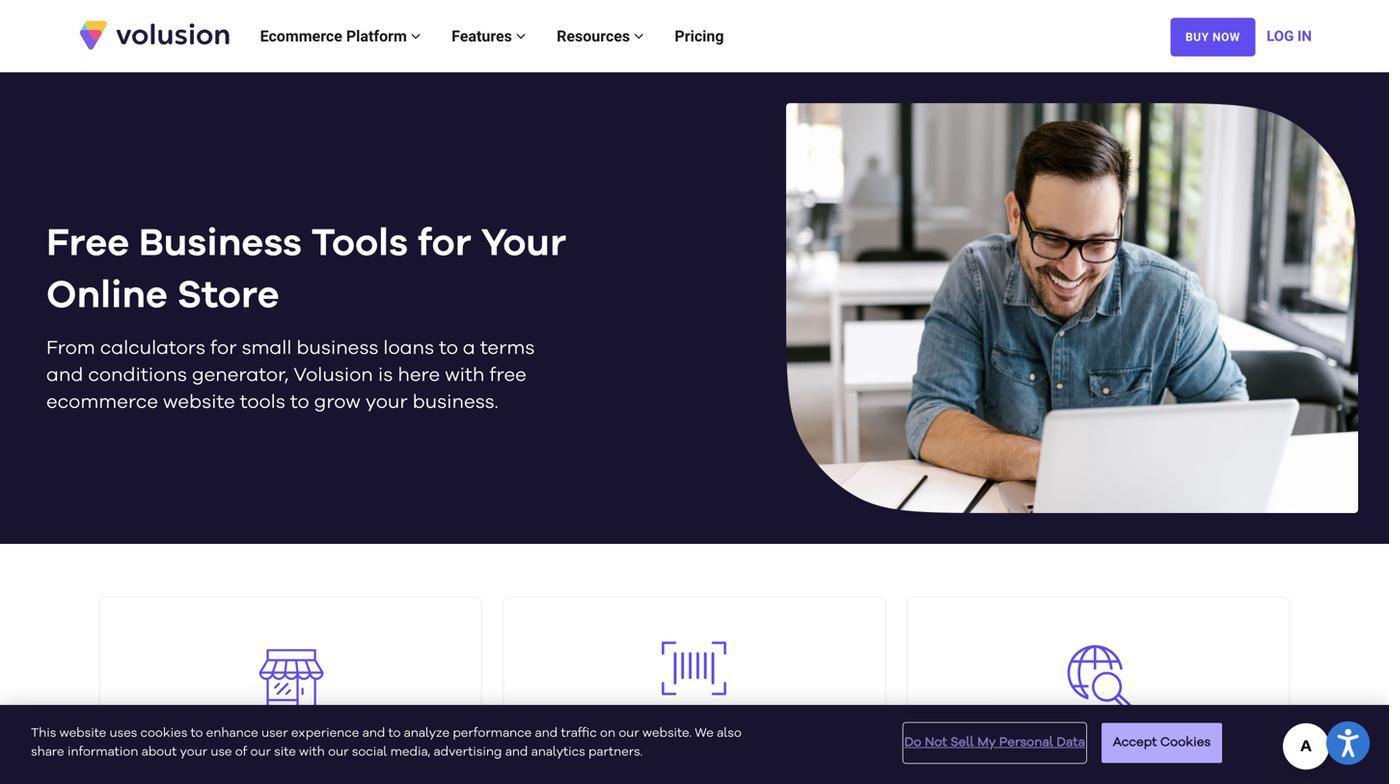 Task type: describe. For each thing, give the bounding box(es) containing it.
not
[[925, 737, 948, 750]]

accept cookies button
[[1102, 724, 1223, 764]]

free
[[490, 366, 527, 385]]

resources link
[[542, 7, 660, 65]]

us
[[218, 728, 238, 744]]

website inside "easily add "about us" copy to your website and make the right first impression on visitors."
[[368, 759, 421, 777]]

website.
[[643, 728, 692, 740]]

privacy alert dialog
[[0, 706, 1390, 785]]

quickly create unique barcodes for your products so that you can track and organiz
[[545, 748, 845, 785]]

accept cookies
[[1114, 737, 1212, 750]]

for inside from calculators for small business loans to a terms and conditions generator, volusion is here with free ecommerce website tools to grow your business.
[[210, 339, 237, 358]]

free
[[46, 224, 129, 263]]

from
[[46, 339, 95, 358]]

so
[[610, 769, 627, 785]]

angle down image
[[634, 28, 644, 44]]

angle down image for features
[[516, 28, 526, 44]]

to right loans
[[439, 339, 458, 358]]

analytics
[[531, 747, 586, 759]]

cookies
[[1161, 737, 1212, 750]]

user
[[262, 728, 288, 740]]

tools
[[312, 224, 408, 263]]

enhance
[[206, 728, 258, 740]]

now
[[1213, 30, 1241, 44]]

2 horizontal spatial our
[[619, 728, 640, 740]]

about us page copy generator
[[165, 728, 417, 744]]

0 horizontal spatial our
[[250, 747, 271, 759]]

and up social
[[363, 728, 385, 740]]

make
[[147, 780, 185, 785]]

barcodes
[[710, 748, 774, 766]]

buy now link
[[1171, 18, 1256, 57]]

pricing link
[[660, 7, 740, 65]]

ecommerce platform
[[260, 27, 411, 45]]

1 horizontal spatial our
[[328, 747, 349, 759]]

performance
[[453, 728, 532, 740]]

page
[[242, 728, 283, 744]]

quickly
[[559, 748, 609, 766]]

business
[[297, 339, 379, 358]]

this website uses cookies to enhance user experience and to analyze performance and traffic on our website. we also share information about your use of our site with our social media, advertising and analytics partners.
[[31, 728, 742, 759]]

and inside quickly create unique barcodes for your products so that you can track and organiz
[[756, 769, 782, 785]]

platform
[[346, 27, 407, 45]]

business inside free business tools for your online store
[[139, 224, 302, 263]]

your
[[481, 224, 567, 263]]

sell
[[951, 737, 975, 750]]

to left us
[[191, 728, 203, 740]]

right
[[214, 780, 245, 785]]

the inside "easily add "about us" copy to your website and make the right first impression on visitors."
[[189, 780, 210, 785]]

for inside quickly create unique barcodes for your products so that you can track and organiz
[[778, 748, 797, 766]]

will
[[1112, 780, 1135, 785]]

buy now
[[1186, 30, 1241, 44]]

uses
[[110, 728, 137, 740]]

barcode icon image
[[661, 635, 729, 703]]

to inside easily browse the availability of domain names to find a vacant one that will fit your business.
[[943, 780, 957, 785]]

in
[[1298, 28, 1313, 44]]

ecommerce platform link
[[245, 7, 436, 65]]

vacant
[[1002, 780, 1048, 785]]

browse
[[983, 759, 1033, 777]]

to up media,
[[389, 728, 401, 740]]

we
[[695, 728, 714, 740]]

fit
[[1139, 780, 1152, 785]]

and up analytics
[[535, 728, 558, 740]]

your inside easily browse the availability of domain names to find a vacant one that will fit your business.
[[1156, 780, 1186, 785]]

advertising
[[434, 747, 502, 759]]

angle down image for ecommerce platform
[[411, 28, 421, 44]]

copy
[[287, 728, 330, 744]]

accept
[[1114, 737, 1158, 750]]

create
[[613, 748, 656, 766]]

site
[[274, 747, 296, 759]]

from calculators for small business loans to a terms and conditions generator, volusion is here with free ecommerce website tools to grow your business.
[[46, 339, 535, 412]]

do not sell my personal data
[[905, 737, 1086, 750]]

volusion
[[294, 366, 373, 385]]

name
[[1102, 728, 1150, 744]]

a inside easily browse the availability of domain names to find a vacant one that will fit your business.
[[990, 780, 998, 785]]

this
[[31, 728, 56, 740]]

easily for easily browse the availability of domain names to find a vacant one that will fit your business.
[[939, 759, 979, 777]]

analyze
[[404, 728, 450, 740]]

loans
[[384, 339, 434, 358]]

data
[[1057, 737, 1086, 750]]

"about
[[204, 759, 250, 777]]

log
[[1267, 28, 1295, 44]]

domain
[[1157, 759, 1208, 777]]

partners.
[[589, 747, 643, 759]]

experience
[[291, 728, 359, 740]]

social
[[352, 747, 387, 759]]

grow
[[314, 393, 361, 412]]

domain
[[1035, 728, 1098, 744]]

to inside "easily add "about us" copy to your website and make the right first impression on visitors."
[[317, 759, 330, 777]]

personal
[[1000, 737, 1054, 750]]



Task type: vqa. For each thing, say whether or not it's contained in the screenshot.


Task type: locate. For each thing, give the bounding box(es) containing it.
1 vertical spatial business
[[962, 728, 1031, 744]]

1 horizontal spatial easily
[[939, 759, 979, 777]]

0 horizontal spatial with
[[299, 747, 325, 759]]

business. inside easily browse the availability of domain names to find a vacant one that will fit your business.
[[1190, 780, 1255, 785]]

tools
[[240, 393, 286, 412]]

to right tools
[[290, 393, 309, 412]]

easily up make
[[131, 759, 171, 777]]

share
[[31, 747, 64, 759]]

0 horizontal spatial for
[[210, 339, 237, 358]]

for
[[418, 224, 472, 263], [210, 339, 237, 358], [778, 748, 797, 766]]

business. down here
[[413, 393, 499, 412]]

1 horizontal spatial on
[[600, 728, 616, 740]]

to
[[439, 339, 458, 358], [290, 393, 309, 412], [191, 728, 203, 740], [389, 728, 401, 740], [317, 759, 330, 777], [943, 780, 957, 785]]

business up browse
[[962, 728, 1031, 744]]

your down is
[[366, 393, 408, 412]]

1 horizontal spatial of
[[1139, 759, 1153, 777]]

easily browse the availability of domain names to find a vacant one that will fit your business.
[[939, 759, 1259, 785]]

impression
[[280, 780, 356, 785]]

your up impression
[[334, 759, 364, 777]]

that down availability
[[1081, 780, 1108, 785]]

a inside from calculators for small business loans to a terms and conditions generator, volusion is here with free ecommerce website tools to grow your business.
[[463, 339, 476, 358]]

0 horizontal spatial business.
[[413, 393, 499, 412]]

0 horizontal spatial of
[[235, 747, 247, 759]]

2 vertical spatial for
[[778, 748, 797, 766]]

your inside from calculators for small business loans to a terms and conditions generator, volusion is here with free ecommerce website tools to grow your business.
[[366, 393, 408, 412]]

2 horizontal spatial website
[[368, 759, 421, 777]]

for inside free business tools for your online store
[[418, 224, 472, 263]]

generator up social
[[334, 728, 417, 744]]

our down experience
[[328, 747, 349, 759]]

1 horizontal spatial angle down image
[[516, 28, 526, 44]]

2 angle down image from the left
[[516, 28, 526, 44]]

1 vertical spatial website
[[59, 728, 106, 740]]

1 vertical spatial a
[[990, 780, 998, 785]]

1 horizontal spatial business.
[[1190, 780, 1255, 785]]

1 horizontal spatial that
[[1081, 780, 1108, 785]]

1 angle down image from the left
[[411, 28, 421, 44]]

track
[[718, 769, 753, 785]]

first
[[249, 780, 276, 785]]

a
[[463, 339, 476, 358], [990, 780, 998, 785]]

visitors.
[[381, 780, 435, 785]]

0 horizontal spatial that
[[630, 769, 657, 785]]

and up visitors.
[[425, 759, 451, 777]]

for left your
[[418, 224, 472, 263]]

easily inside "easily add "about us" copy to your website and make the right first impression on visitors."
[[131, 759, 171, 777]]

barcode
[[618, 717, 685, 733]]

website down generator,
[[163, 393, 235, 412]]

0 horizontal spatial business
[[139, 224, 302, 263]]

to up impression
[[317, 759, 330, 777]]

small
[[242, 339, 292, 358]]

generator
[[689, 717, 772, 733], [334, 728, 417, 744], [1154, 728, 1237, 744]]

your inside "easily add "about us" copy to your website and make the right first impression on visitors."
[[334, 759, 364, 777]]

features link
[[436, 7, 542, 65]]

find
[[960, 780, 986, 785]]

0 horizontal spatial the
[[189, 780, 210, 785]]

of up fit
[[1139, 759, 1153, 777]]

on for impression
[[360, 780, 377, 785]]

2 vertical spatial website
[[368, 759, 421, 777]]

of inside easily browse the availability of domain names to find a vacant one that will fit your business.
[[1139, 759, 1153, 777]]

website inside this website uses cookies to enhance user experience and to analyze performance and traffic on our website. we also share information about your use of our site with our social media, advertising and analytics partners.
[[59, 728, 106, 740]]

website inside from calculators for small business loans to a terms and conditions generator, volusion is here with free ecommerce website tools to grow your business.
[[163, 393, 235, 412]]

log in
[[1267, 28, 1313, 44]]

0 horizontal spatial angle down image
[[411, 28, 421, 44]]

website up information
[[59, 728, 106, 740]]

0 vertical spatial website
[[163, 393, 235, 412]]

easily up find
[[939, 759, 979, 777]]

products
[[545, 769, 606, 785]]

0 horizontal spatial generator
[[334, 728, 417, 744]]

terms
[[481, 339, 535, 358]]

1 vertical spatial with
[[299, 747, 325, 759]]

about
[[165, 728, 214, 744]]

website up visitors.
[[368, 759, 421, 777]]

0 horizontal spatial website
[[59, 728, 106, 740]]

that inside easily browse the availability of domain names to find a vacant one that will fit your business.
[[1081, 780, 1108, 785]]

generator up barcodes
[[689, 717, 772, 733]]

business domain name generator
[[962, 728, 1237, 744]]

our down the page
[[250, 747, 271, 759]]

us"
[[253, 759, 276, 777]]

on for traffic
[[600, 728, 616, 740]]

0 horizontal spatial on
[[360, 780, 377, 785]]

media,
[[391, 747, 431, 759]]

1 vertical spatial on
[[360, 780, 377, 785]]

0 horizontal spatial a
[[463, 339, 476, 358]]

calculators
[[100, 339, 206, 358]]

angle down image
[[411, 28, 421, 44], [516, 28, 526, 44]]

1 vertical spatial the
[[189, 780, 210, 785]]

and inside from calculators for small business loans to a terms and conditions generator, volusion is here with free ecommerce website tools to grow your business.
[[46, 366, 83, 385]]

of right use
[[235, 747, 247, 759]]

names
[[1212, 759, 1259, 777]]

your inside this website uses cookies to enhance user experience and to analyze performance and traffic on our website. we also share information about your use of our site with our social media, advertising and analytics partners.
[[180, 747, 208, 759]]

a down browse
[[990, 780, 998, 785]]

conditions
[[88, 366, 187, 385]]

free business tools for your online store
[[46, 224, 567, 315]]

business. down names
[[1190, 780, 1255, 785]]

angle down image right platform at left
[[411, 28, 421, 44]]

on
[[600, 728, 616, 740], [360, 780, 377, 785]]

and down 'performance' at left
[[505, 747, 528, 759]]

my
[[978, 737, 997, 750]]

tools hero image
[[787, 103, 1359, 513]]

ecommerce
[[46, 393, 158, 412]]

angle down image inside ecommerce platform link
[[411, 28, 421, 44]]

your down about
[[180, 747, 208, 759]]

generator up 'domain'
[[1154, 728, 1237, 744]]

to left find
[[943, 780, 957, 785]]

do not sell my personal data button
[[905, 725, 1086, 763]]

business.
[[413, 393, 499, 412], [1190, 780, 1255, 785]]

online store
[[46, 276, 280, 315]]

our up "partners."
[[619, 728, 640, 740]]

1 horizontal spatial generator
[[689, 717, 772, 733]]

log in link
[[1267, 7, 1313, 65]]

your inside quickly create unique barcodes for your products so that you can track and organiz
[[801, 748, 831, 766]]

angle down image left resources
[[516, 28, 526, 44]]

is
[[378, 366, 393, 385]]

0 vertical spatial a
[[463, 339, 476, 358]]

also
[[717, 728, 742, 740]]

volusion logo image
[[77, 19, 232, 51]]

traffic
[[561, 728, 597, 740]]

your right barcodes
[[801, 748, 831, 766]]

about us generator icon image
[[257, 646, 325, 713]]

1 horizontal spatial business
[[962, 728, 1031, 744]]

pricing
[[675, 27, 724, 45]]

about
[[141, 747, 177, 759]]

the
[[1037, 759, 1059, 777], [189, 780, 210, 785]]

1 horizontal spatial website
[[163, 393, 235, 412]]

1 horizontal spatial a
[[990, 780, 998, 785]]

on down social
[[360, 780, 377, 785]]

2 horizontal spatial generator
[[1154, 728, 1237, 744]]

1 horizontal spatial for
[[418, 224, 472, 263]]

open accessibe: accessibility options, statement and help image
[[1338, 730, 1360, 758]]

0 vertical spatial business
[[139, 224, 302, 263]]

information
[[67, 747, 138, 759]]

2 horizontal spatial for
[[778, 748, 797, 766]]

do
[[905, 737, 922, 750]]

of
[[235, 747, 247, 759], [1139, 759, 1153, 777]]

easily
[[131, 759, 171, 777], [939, 759, 979, 777]]

on up "partners."
[[600, 728, 616, 740]]

1 horizontal spatial with
[[445, 366, 485, 385]]

0 vertical spatial with
[[445, 366, 485, 385]]

domain icon image
[[1065, 646, 1133, 713]]

generator,
[[192, 366, 289, 385]]

1 vertical spatial business.
[[1190, 780, 1255, 785]]

on inside "easily add "about us" copy to your website and make the right first impression on visitors."
[[360, 780, 377, 785]]

0 vertical spatial for
[[418, 224, 472, 263]]

with
[[445, 366, 485, 385], [299, 747, 325, 759]]

with left free
[[445, 366, 485, 385]]

ecommerce
[[260, 27, 343, 45]]

and right track
[[756, 769, 782, 785]]

availability
[[1063, 759, 1135, 777]]

resources
[[557, 27, 634, 45]]

business
[[139, 224, 302, 263], [962, 728, 1031, 744]]

and down 'from'
[[46, 366, 83, 385]]

on inside this website uses cookies to enhance user experience and to analyze performance and traffic on our website. we also share information about your use of our site with our social media, advertising and analytics partners.
[[600, 728, 616, 740]]

features
[[452, 27, 516, 45]]

your
[[366, 393, 408, 412], [180, 747, 208, 759], [801, 748, 831, 766], [334, 759, 364, 777], [1156, 780, 1186, 785]]

use
[[211, 747, 232, 759]]

for up generator,
[[210, 339, 237, 358]]

0 vertical spatial on
[[600, 728, 616, 740]]

for right barcodes
[[778, 748, 797, 766]]

easily inside easily browse the availability of domain names to find a vacant one that will fit your business.
[[939, 759, 979, 777]]

barcode generator
[[618, 717, 772, 733]]

business up online store
[[139, 224, 302, 263]]

business. inside from calculators for small business loans to a terms and conditions generator, volusion is here with free ecommerce website tools to grow your business.
[[413, 393, 499, 412]]

the inside easily browse the availability of domain names to find a vacant one that will fit your business.
[[1037, 759, 1059, 777]]

1 vertical spatial for
[[210, 339, 237, 358]]

and inside "easily add "about us" copy to your website and make the right first impression on visitors."
[[425, 759, 451, 777]]

the down add
[[189, 780, 210, 785]]

copy
[[280, 759, 313, 777]]

2 easily from the left
[[939, 759, 979, 777]]

your down 'domain'
[[1156, 780, 1186, 785]]

that down create
[[630, 769, 657, 785]]

with inside this website uses cookies to enhance user experience and to analyze performance and traffic on our website. we also share information about your use of our site with our social media, advertising and analytics partners.
[[299, 747, 325, 759]]

angle down image inside features 'link'
[[516, 28, 526, 44]]

0 vertical spatial the
[[1037, 759, 1059, 777]]

with inside from calculators for small business loans to a terms and conditions generator, volusion is here with free ecommerce website tools to grow your business.
[[445, 366, 485, 385]]

website
[[163, 393, 235, 412], [59, 728, 106, 740], [368, 759, 421, 777]]

the up one
[[1037, 759, 1059, 777]]

0 horizontal spatial easily
[[131, 759, 171, 777]]

1 easily from the left
[[131, 759, 171, 777]]

a left terms
[[463, 339, 476, 358]]

you
[[661, 769, 686, 785]]

add
[[175, 759, 201, 777]]

one
[[1052, 780, 1077, 785]]

of inside this website uses cookies to enhance user experience and to analyze performance and traffic on our website. we also share information about your use of our site with our social media, advertising and analytics partners.
[[235, 747, 247, 759]]

1 horizontal spatial the
[[1037, 759, 1059, 777]]

easily for easily add "about us" copy to your website and make the right first impression on visitors.
[[131, 759, 171, 777]]

that inside quickly create unique barcodes for your products so that you can track and organiz
[[630, 769, 657, 785]]

0 vertical spatial business.
[[413, 393, 499, 412]]

with down copy
[[299, 747, 325, 759]]

cookies
[[140, 728, 188, 740]]



